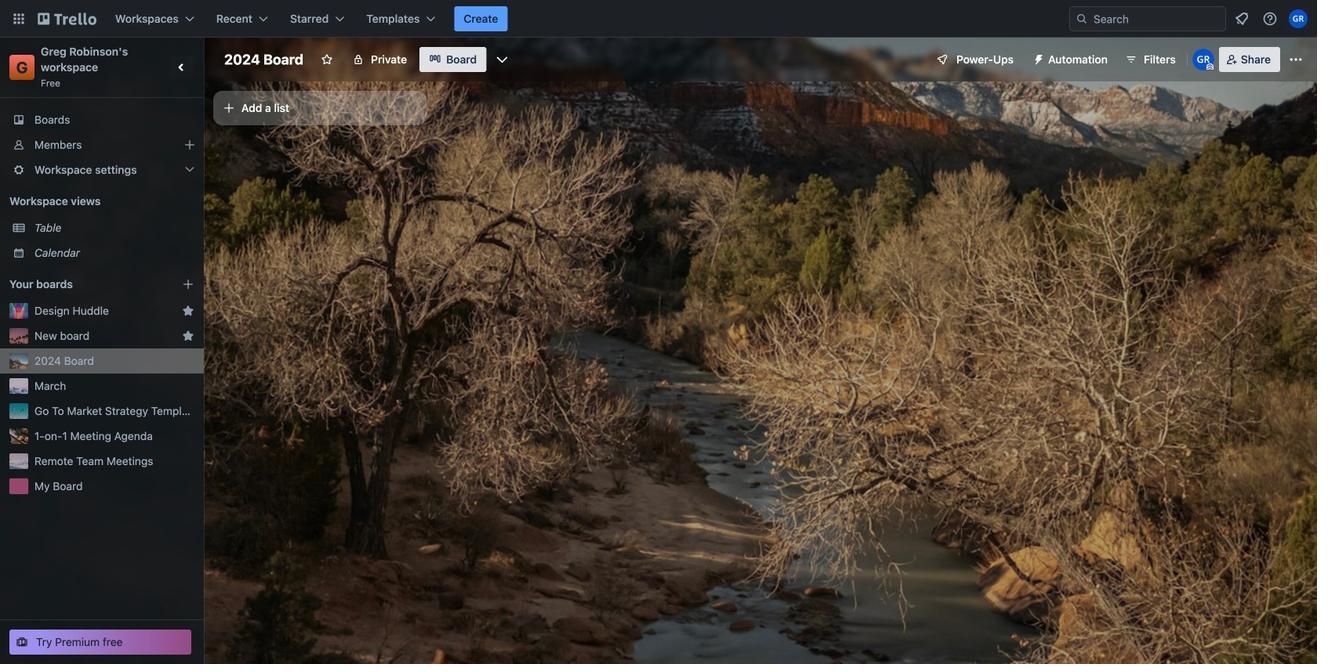Task type: describe. For each thing, give the bounding box(es) containing it.
star or unstar board image
[[321, 53, 333, 66]]

Board name text field
[[216, 47, 311, 72]]

back to home image
[[38, 6, 96, 31]]

workspace navigation collapse icon image
[[171, 56, 193, 78]]

0 horizontal spatial greg robinson (gregrobinson96) image
[[1193, 49, 1215, 71]]

search image
[[1076, 13, 1088, 25]]

show menu image
[[1288, 52, 1304, 67]]



Task type: vqa. For each thing, say whether or not it's contained in the screenshot.
the sm icon
yes



Task type: locate. For each thing, give the bounding box(es) containing it.
1 vertical spatial starred icon image
[[182, 330, 194, 343]]

1 starred icon image from the top
[[182, 305, 194, 318]]

Search field
[[1070, 6, 1226, 31]]

2 starred icon image from the top
[[182, 330, 194, 343]]

sm image
[[1026, 47, 1048, 69]]

your boards with 8 items element
[[9, 275, 158, 294]]

open information menu image
[[1263, 11, 1278, 27]]

0 vertical spatial greg robinson (gregrobinson96) image
[[1289, 9, 1308, 28]]

0 vertical spatial starred icon image
[[182, 305, 194, 318]]

greg robinson (gregrobinson96) image down search field
[[1193, 49, 1215, 71]]

greg robinson (gregrobinson96) image right open information menu image on the top of page
[[1289, 9, 1308, 28]]

greg robinson (gregrobinson96) image inside the primary element
[[1289, 9, 1308, 28]]

1 vertical spatial greg robinson (gregrobinson96) image
[[1193, 49, 1215, 71]]

0 notifications image
[[1233, 9, 1252, 28]]

primary element
[[0, 0, 1317, 38]]

starred icon image
[[182, 305, 194, 318], [182, 330, 194, 343]]

1 horizontal spatial greg robinson (gregrobinson96) image
[[1289, 9, 1308, 28]]

customize views image
[[494, 52, 510, 67]]

greg robinson (gregrobinson96) image
[[1289, 9, 1308, 28], [1193, 49, 1215, 71]]

this member is an admin of this board. image
[[1207, 64, 1214, 71]]

add board image
[[182, 278, 194, 291]]



